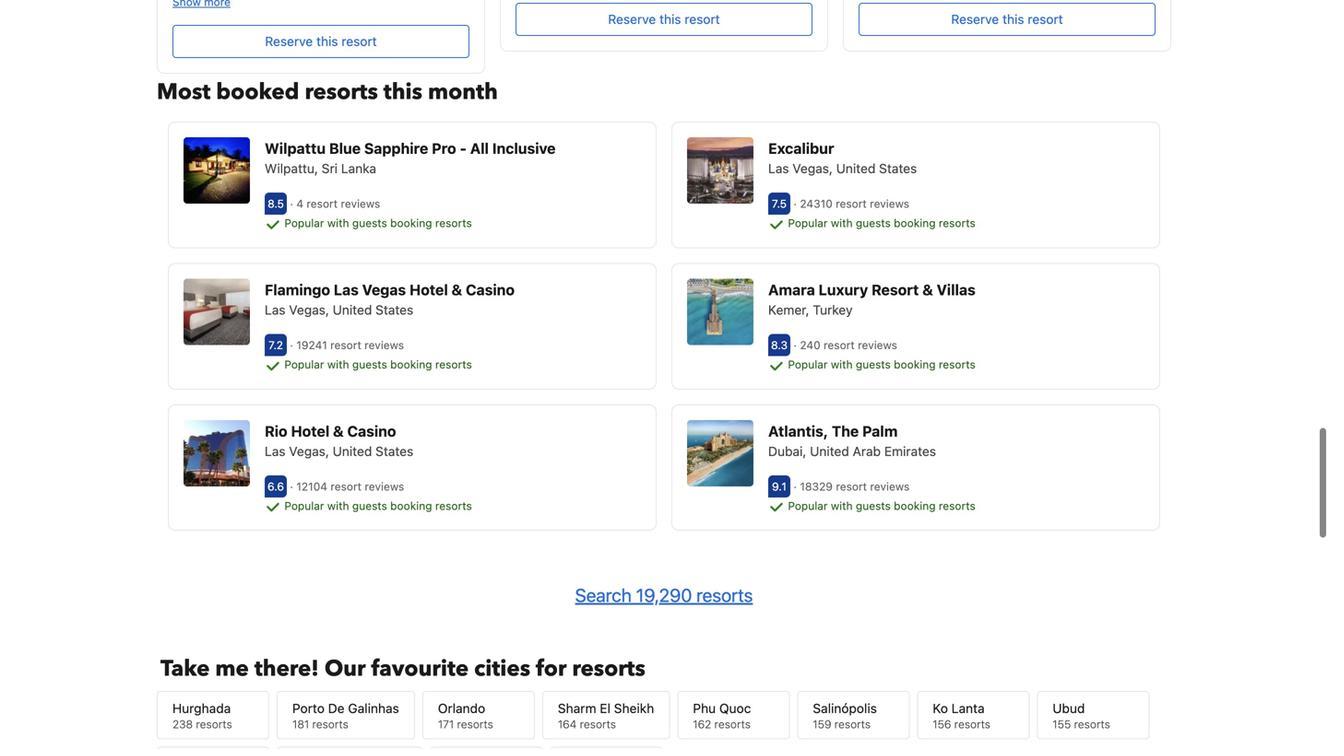 Task type: vqa. For each thing, say whether or not it's contained in the screenshot.


Task type: locate. For each thing, give the bounding box(es) containing it.
guests
[[352, 217, 387, 230], [856, 217, 891, 230], [352, 358, 387, 371], [856, 358, 891, 371], [352, 500, 387, 513], [856, 500, 891, 513]]

united up 6.6 12104 resort reviews on the left bottom
[[333, 444, 372, 459]]

6.6 12104 resort reviews
[[268, 480, 407, 493]]

hotel right rio
[[291, 423, 330, 440]]

from 876 reviews element containing 12104 resort reviews
[[290, 480, 407, 493]]

booking down emirates
[[894, 500, 936, 513]]

our
[[325, 655, 366, 685]]

0 vertical spatial vegas,
[[793, 161, 833, 176]]

from 876 reviews element containing 4 resort reviews
[[290, 198, 383, 210]]

with down 6.6 12104 resort reviews on the left bottom
[[327, 500, 349, 513]]

reserve this resort for the right reserve this resort link
[[951, 12, 1063, 27]]

resorts down hurghada
[[196, 719, 232, 732]]

from 876 reviews element for palm
[[794, 480, 913, 493]]

booking for dubai,
[[894, 500, 936, 513]]

from 876 reviews element containing 18329 resort reviews
[[794, 480, 913, 493]]

1 vertical spatial vegas,
[[289, 303, 329, 318]]

from 876 reviews element for &
[[290, 480, 407, 493]]

from 876 reviews element containing 19241 resort reviews
[[290, 339, 407, 352]]

wilpattu blue sapphire pro - all inclusive image
[[184, 138, 250, 204]]

resort
[[872, 281, 919, 299]]

2 horizontal spatial reserve this resort
[[951, 12, 1063, 27]]

booking
[[390, 217, 432, 230], [894, 217, 936, 230], [390, 358, 432, 371], [894, 358, 936, 371], [390, 500, 432, 513], [894, 500, 936, 513]]

popular down 12104
[[284, 500, 324, 513]]

united inside atlantis, the palm dubai, united arab emirates
[[810, 444, 849, 459]]

states down the vegas
[[376, 303, 414, 318]]

guests down "4 resort reviews"
[[352, 217, 387, 230]]

resorts inside orlando 171 resorts
[[457, 719, 493, 732]]

0 vertical spatial hotel
[[410, 281, 448, 299]]

2 horizontal spatial &
[[923, 281, 933, 299]]

1 horizontal spatial hotel
[[410, 281, 448, 299]]

scored 7.2 element
[[265, 334, 287, 356]]

from 876 reviews element for vegas
[[290, 339, 407, 352]]

resorts down de
[[312, 719, 348, 732]]

1 horizontal spatial reserve this resort link
[[516, 3, 813, 36]]

resorts down the lanta
[[954, 719, 991, 732]]

united up 24310 resort reviews
[[836, 161, 876, 176]]

from 876 reviews element for resort
[[794, 339, 901, 352]]

from 876 reviews element for vegas,
[[794, 198, 913, 210]]

resort
[[685, 12, 720, 27], [1028, 12, 1063, 27], [342, 34, 377, 49], [307, 198, 338, 210], [836, 198, 867, 210], [330, 339, 361, 352], [824, 339, 855, 352], [331, 480, 362, 493], [836, 480, 867, 493]]

from 876 reviews element
[[290, 198, 383, 210], [794, 198, 913, 210], [290, 339, 407, 352], [794, 339, 901, 352], [290, 480, 407, 493], [794, 480, 913, 493]]

rio hotel & casino image
[[184, 420, 250, 487]]

sharm
[[558, 702, 596, 717]]

most booked resorts this month
[[157, 77, 498, 108]]

booking down 6.6 12104 resort reviews on the left bottom
[[390, 500, 432, 513]]

from 876 reviews element for sapphire
[[290, 198, 383, 210]]

171
[[438, 719, 454, 732]]

resorts up atlantis, the palm link
[[939, 358, 976, 371]]

0 horizontal spatial casino
[[347, 423, 396, 440]]

popular with guests booking resorts for palm
[[785, 500, 976, 513]]

with down 24310 resort reviews
[[831, 217, 853, 230]]

1 vertical spatial hotel
[[291, 423, 330, 440]]

sapphire
[[364, 140, 428, 157]]

atlantis,
[[768, 423, 828, 440]]

scored 9.1 element
[[768, 476, 791, 498]]

scored 6.6 element
[[265, 476, 287, 498]]

reviews down lanka
[[341, 198, 380, 210]]

popular down '18329'
[[788, 500, 828, 513]]

guests for palm
[[856, 500, 891, 513]]

amara luxury resort & villas image
[[687, 279, 754, 345]]

with down 8.3 240 resort reviews at the right
[[831, 358, 853, 371]]

& right the vegas
[[452, 281, 462, 299]]

from 876 reviews element down turkey
[[794, 339, 901, 352]]

24310 resort reviews
[[797, 198, 913, 210]]

popular with guests booking resorts down 8.3 240 resort reviews at the right
[[785, 358, 976, 371]]

favourite
[[371, 655, 469, 685]]

reviews for vegas
[[365, 339, 404, 352]]

resorts inside phu quoc 162 resorts
[[714, 719, 751, 732]]

guests for sapphire
[[352, 217, 387, 230]]

resorts inside hurghada 238 resorts
[[196, 719, 232, 732]]

resorts down quoc
[[714, 719, 751, 732]]

from 876 reviews element containing 24310 resort reviews
[[794, 198, 913, 210]]

popular with guests booking resorts down "4 resort reviews"
[[281, 217, 472, 230]]

rio hotel & casino link
[[265, 420, 641, 443]]

resorts up amara luxury resort & villas 'link'
[[939, 217, 976, 230]]

reserve
[[608, 12, 656, 27], [951, 12, 999, 27], [265, 34, 313, 49]]

162
[[693, 719, 711, 732]]

united down the the
[[810, 444, 849, 459]]

0 vertical spatial casino
[[466, 281, 515, 299]]

booking down 24310 resort reviews
[[894, 217, 936, 230]]

& up 6.6 12104 resort reviews on the left bottom
[[333, 423, 344, 440]]

1 horizontal spatial casino
[[466, 281, 515, 299]]

guests down 24310 resort reviews
[[856, 217, 891, 230]]

popular for atlantis,
[[788, 500, 828, 513]]

guests down 6.6 12104 resort reviews on the left bottom
[[352, 500, 387, 513]]

238
[[172, 719, 193, 732]]

states down rio hotel & casino link
[[376, 444, 414, 459]]

states inside rio hotel & casino las vegas, united states
[[376, 444, 414, 459]]

booking down 19241 resort reviews
[[390, 358, 432, 371]]

1 vertical spatial casino
[[347, 423, 396, 440]]

popular with guests booking resorts for vegas,
[[785, 217, 976, 230]]

from 876 reviews element down rio hotel & casino las vegas, united states
[[290, 480, 407, 493]]

with down "4 resort reviews"
[[327, 217, 349, 230]]

reviews down flamingo las vegas hotel & casino las vegas, united states
[[365, 339, 404, 352]]

24310
[[800, 198, 833, 210]]

181
[[292, 719, 309, 732]]

orlando 171 resorts
[[438, 702, 493, 732]]

excalibur link
[[768, 138, 1145, 160]]

4 resort reviews
[[293, 198, 383, 210]]

popular with guests booking resorts down 18329 resort reviews
[[785, 500, 976, 513]]

popular with guests booking resorts down 19241 resort reviews
[[281, 358, 472, 371]]

resorts up blue
[[305, 77, 378, 108]]

0 horizontal spatial reserve this resort
[[265, 34, 377, 49]]

this for the right reserve this resort link
[[1003, 12, 1024, 27]]

search 19,290 resorts link
[[575, 585, 753, 607]]

hurghada
[[172, 702, 231, 717]]

popular with guests booking resorts down 24310 resort reviews
[[785, 217, 976, 230]]

resorts right the 19,290
[[697, 585, 753, 607]]

popular down 19241
[[284, 358, 324, 371]]

resorts down el at the left of page
[[580, 719, 616, 732]]

popular with guests booking resorts down 6.6 12104 resort reviews on the left bottom
[[281, 500, 472, 513]]

1 horizontal spatial reserve this resort
[[608, 12, 720, 27]]

popular with guests booking resorts for resort
[[785, 358, 976, 371]]

excalibur image
[[687, 138, 754, 204]]

amara
[[768, 281, 815, 299]]

with for sapphire
[[327, 217, 349, 230]]

with for vegas,
[[831, 217, 853, 230]]

luxury
[[819, 281, 868, 299]]

hotel inside rio hotel & casino las vegas, united states
[[291, 423, 330, 440]]

this
[[660, 12, 681, 27], [1003, 12, 1024, 27], [316, 34, 338, 49], [384, 77, 422, 108]]

states inside flamingo las vegas hotel & casino las vegas, united states
[[376, 303, 414, 318]]

popular down 24310
[[788, 217, 828, 230]]

0 vertical spatial states
[[879, 161, 917, 176]]

popular down "240"
[[788, 358, 828, 371]]

1 vertical spatial states
[[376, 303, 414, 318]]

popular with guests booking resorts for vegas
[[281, 358, 472, 371]]

orlando
[[438, 702, 485, 717]]

reviews for palm
[[870, 480, 910, 493]]

las down the flamingo
[[265, 303, 286, 318]]

phu quoc 162 resorts
[[693, 702, 751, 732]]

guests for vegas
[[352, 358, 387, 371]]

reviews
[[341, 198, 380, 210], [870, 198, 910, 210], [365, 339, 404, 352], [858, 339, 897, 352], [365, 480, 404, 493], [870, 480, 910, 493]]

2 vertical spatial states
[[376, 444, 414, 459]]

resorts down orlando
[[457, 719, 493, 732]]

popular for flamingo
[[284, 358, 324, 371]]

9.1
[[772, 480, 787, 493]]

booking for pro
[[390, 217, 432, 230]]

ko lanta 156 resorts
[[933, 702, 991, 732]]

reviews for sapphire
[[341, 198, 380, 210]]

las down "excalibur" on the right top of page
[[768, 161, 789, 176]]

1 horizontal spatial &
[[452, 281, 462, 299]]

casino
[[466, 281, 515, 299], [347, 423, 396, 440]]

search 19,290 resorts
[[575, 585, 753, 607]]

las down rio
[[265, 444, 286, 459]]

&
[[452, 281, 462, 299], [923, 281, 933, 299], [333, 423, 344, 440]]

guests down 18329 resort reviews
[[856, 500, 891, 513]]

from 876 reviews element down "arab"
[[794, 480, 913, 493]]

scored 8.5 element
[[265, 193, 287, 215]]

& left the villas
[[923, 281, 933, 299]]

reserve this resort
[[608, 12, 720, 27], [951, 12, 1063, 27], [265, 34, 377, 49]]

flamingo las vegas hotel & casino image
[[184, 279, 250, 345]]

united
[[836, 161, 876, 176], [333, 303, 372, 318], [333, 444, 372, 459], [810, 444, 849, 459]]

guests down 8.3 240 resort reviews at the right
[[856, 358, 891, 371]]

las
[[768, 161, 789, 176], [334, 281, 359, 299], [265, 303, 286, 318], [265, 444, 286, 459]]

12104
[[296, 480, 327, 493]]

& inside amara luxury resort & villas kemer, turkey
[[923, 281, 933, 299]]

rio
[[265, 423, 288, 440]]

resorts up rio hotel & casino link
[[435, 358, 472, 371]]

booking for casino
[[390, 500, 432, 513]]

reviews down "excalibur las vegas, united states"
[[870, 198, 910, 210]]

18329
[[800, 480, 833, 493]]

from 876 reviews element down "excalibur las vegas, united states"
[[794, 198, 913, 210]]

popular with guests booking resorts
[[281, 217, 472, 230], [785, 217, 976, 230], [281, 358, 472, 371], [785, 358, 976, 371], [281, 500, 472, 513], [785, 500, 976, 513]]

booking down the wilpattu blue sapphire pro - all inclusive wilpattu, sri lanka
[[390, 217, 432, 230]]

164
[[558, 719, 577, 732]]

7.5
[[772, 198, 787, 210]]

booking up 'palm'
[[894, 358, 936, 371]]

atlantis, the palm image
[[687, 420, 754, 487]]

0 horizontal spatial &
[[333, 423, 344, 440]]

las left the vegas
[[334, 281, 359, 299]]

159
[[813, 719, 832, 732]]

resorts inside ko lanta 156 resorts
[[954, 719, 991, 732]]

popular for wilpattu
[[284, 217, 324, 230]]

vegas, down "excalibur" on the right top of page
[[793, 161, 833, 176]]

resorts inside porto de galinhas 181 resorts
[[312, 719, 348, 732]]

1 horizontal spatial reserve
[[608, 12, 656, 27]]

pro
[[432, 140, 456, 157]]

states up 24310 resort reviews
[[879, 161, 917, 176]]

booked
[[216, 77, 299, 108]]

atlantis, the palm link
[[768, 420, 1145, 443]]

vegas, up 12104
[[289, 444, 329, 459]]

this for reserve this resort link to the middle
[[660, 12, 681, 27]]

popular down 4
[[284, 217, 324, 230]]

hotel right the vegas
[[410, 281, 448, 299]]

wilpattu blue sapphire pro - all inclusive wilpattu, sri lanka
[[265, 140, 556, 176]]

0 horizontal spatial hotel
[[291, 423, 330, 440]]

from 876 reviews element down sri
[[290, 198, 383, 210]]

vegas, down the flamingo
[[289, 303, 329, 318]]

vegas, inside rio hotel & casino las vegas, united states
[[289, 444, 329, 459]]

guests for &
[[352, 500, 387, 513]]

from 876 reviews element down flamingo las vegas hotel & casino las vegas, united states
[[290, 339, 407, 352]]

scored 7.5 element
[[768, 193, 791, 215]]

lanka
[[341, 161, 376, 176]]

resorts down the ubud at bottom right
[[1074, 719, 1110, 732]]

with down 18329 resort reviews
[[831, 500, 853, 513]]

from 876 reviews element containing 240 resort reviews
[[794, 339, 901, 352]]

reviews down amara luxury resort & villas kemer, turkey
[[858, 339, 897, 352]]

arab
[[853, 444, 881, 459]]

2 vertical spatial vegas,
[[289, 444, 329, 459]]

with down 19241 resort reviews
[[327, 358, 349, 371]]

united inside "excalibur las vegas, united states"
[[836, 161, 876, 176]]

reviews down emirates
[[870, 480, 910, 493]]

& inside flamingo las vegas hotel & casino las vegas, united states
[[452, 281, 462, 299]]

resorts down salinópolis
[[835, 719, 871, 732]]

united up 19241 resort reviews
[[333, 303, 372, 318]]

guests down 19241 resort reviews
[[352, 358, 387, 371]]

hotel
[[410, 281, 448, 299], [291, 423, 330, 440]]

19241
[[296, 339, 327, 352]]

resorts inside sharm el sheikh 164 resorts
[[580, 719, 616, 732]]

states inside "excalibur las vegas, united states"
[[879, 161, 917, 176]]



Task type: describe. For each thing, give the bounding box(es) containing it.
8.3 240 resort reviews
[[771, 339, 901, 352]]

flamingo las vegas hotel & casino link
[[265, 279, 641, 301]]

amara luxury resort & villas link
[[768, 279, 1145, 301]]

ubud 155 resorts
[[1053, 702, 1110, 732]]

month
[[428, 77, 498, 108]]

atlantis, the palm dubai, united arab emirates
[[768, 423, 936, 459]]

-
[[460, 140, 467, 157]]

porto de galinhas 181 resorts
[[292, 702, 399, 732]]

& inside rio hotel & casino las vegas, united states
[[333, 423, 344, 440]]

kemer,
[[768, 303, 809, 318]]

cities
[[474, 655, 530, 685]]

united inside rio hotel & casino las vegas, united states
[[333, 444, 372, 459]]

guests for vegas,
[[856, 217, 891, 230]]

0 horizontal spatial reserve this resort link
[[172, 25, 470, 58]]

reviews for vegas,
[[870, 198, 910, 210]]

lanta
[[952, 702, 985, 717]]

this for reserve this resort link to the left
[[316, 34, 338, 49]]

for
[[536, 655, 567, 685]]

excalibur
[[768, 140, 834, 157]]

excalibur las vegas, united states
[[768, 140, 917, 176]]

popular with guests booking resorts for &
[[281, 500, 472, 513]]

emirates
[[884, 444, 936, 459]]

18329 resort reviews
[[797, 480, 913, 493]]

reserve this resort for reserve this resort link to the middle
[[608, 12, 720, 27]]

8.5
[[268, 198, 284, 210]]

el
[[600, 702, 611, 717]]

turkey
[[813, 303, 853, 318]]

resorts up flamingo las vegas hotel & casino link
[[435, 217, 472, 230]]

sharm el sheikh 164 resorts
[[558, 702, 654, 732]]

popular for amara
[[788, 358, 828, 371]]

7.2
[[268, 339, 283, 352]]

popular for rio
[[284, 500, 324, 513]]

booking for hotel
[[390, 358, 432, 371]]

take me there! our favourite cities for resorts
[[161, 655, 645, 685]]

inclusive
[[492, 140, 556, 157]]

united inside flamingo las vegas hotel & casino las vegas, united states
[[333, 303, 372, 318]]

sri
[[322, 161, 338, 176]]

vegas, inside flamingo las vegas hotel & casino las vegas, united states
[[289, 303, 329, 318]]

hotel inside flamingo las vegas hotel & casino las vegas, united states
[[410, 281, 448, 299]]

6.6
[[268, 480, 284, 493]]

2 horizontal spatial reserve
[[951, 12, 999, 27]]

the
[[832, 423, 859, 440]]

19,290
[[636, 585, 692, 607]]

vegas
[[362, 281, 406, 299]]

resorts up el at the left of page
[[572, 655, 645, 685]]

casino inside flamingo las vegas hotel & casino las vegas, united states
[[466, 281, 515, 299]]

blue
[[329, 140, 361, 157]]

wilpattu blue sapphire pro - all inclusive link
[[265, 138, 641, 160]]

reviews down rio hotel & casino las vegas, united states
[[365, 480, 404, 493]]

las inside "excalibur las vegas, united states"
[[768, 161, 789, 176]]

2 horizontal spatial reserve this resort link
[[859, 3, 1156, 36]]

guests for resort
[[856, 358, 891, 371]]

240
[[800, 339, 821, 352]]

ko
[[933, 702, 948, 717]]

flamingo las vegas hotel & casino las vegas, united states
[[265, 281, 515, 318]]

quoc
[[719, 702, 751, 717]]

resorts down rio hotel & casino link
[[435, 500, 472, 513]]

with for palm
[[831, 500, 853, 513]]

wilpattu,
[[265, 161, 318, 176]]

porto
[[292, 702, 325, 717]]

salinópolis
[[813, 702, 877, 717]]

resorts inside salinópolis 159 resorts
[[835, 719, 871, 732]]

phu
[[693, 702, 716, 717]]

take
[[161, 655, 210, 685]]

amara luxury resort & villas kemer, turkey
[[768, 281, 976, 318]]

reserve this resort for reserve this resort link to the left
[[265, 34, 377, 49]]

ubud
[[1053, 702, 1085, 717]]

resorts inside 'ubud 155 resorts'
[[1074, 719, 1110, 732]]

las inside rio hotel & casino las vegas, united states
[[265, 444, 286, 459]]

156
[[933, 719, 951, 732]]

all
[[470, 140, 489, 157]]

popular for excalibur
[[788, 217, 828, 230]]

0 horizontal spatial reserve
[[265, 34, 313, 49]]

hurghada 238 resorts
[[172, 702, 232, 732]]

4
[[296, 198, 304, 210]]

most
[[157, 77, 211, 108]]

19241 resort reviews
[[293, 339, 407, 352]]

with for vegas
[[327, 358, 349, 371]]

search
[[575, 585, 632, 607]]

vegas, inside "excalibur las vegas, united states"
[[793, 161, 833, 176]]

galinhas
[[348, 702, 399, 717]]

sheikh
[[614, 702, 654, 717]]

rio hotel & casino las vegas, united states
[[265, 423, 414, 459]]

palm
[[863, 423, 898, 440]]

wilpattu
[[265, 140, 326, 157]]

155
[[1053, 719, 1071, 732]]

villas
[[937, 281, 976, 299]]

booking for &
[[894, 358, 936, 371]]

casino inside rio hotel & casino las vegas, united states
[[347, 423, 396, 440]]

flamingo
[[265, 281, 330, 299]]

there!
[[254, 655, 319, 685]]

with for &
[[327, 500, 349, 513]]

me
[[215, 655, 249, 685]]

scored 8.3 element
[[768, 334, 791, 356]]

popular with guests booking resorts for sapphire
[[281, 217, 472, 230]]

booking for united
[[894, 217, 936, 230]]

8.3
[[771, 339, 788, 352]]

salinópolis 159 resorts
[[813, 702, 877, 732]]

dubai,
[[768, 444, 807, 459]]

de
[[328, 702, 345, 717]]

with for resort
[[831, 358, 853, 371]]

resorts down atlantis, the palm link
[[939, 500, 976, 513]]



